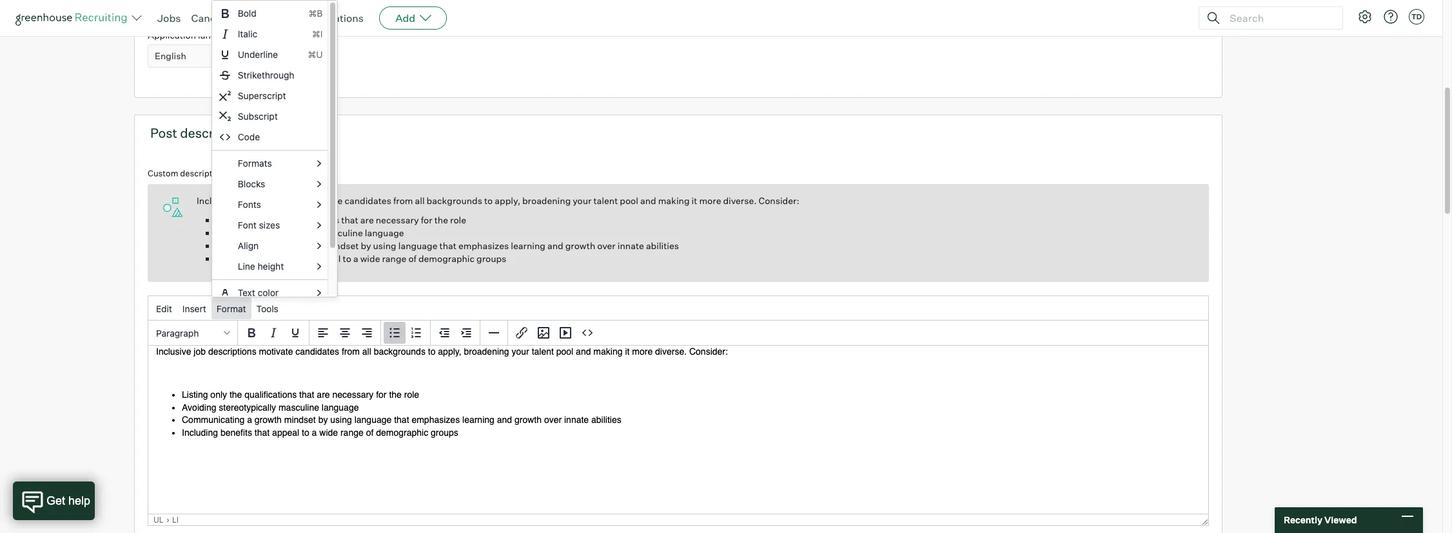 Task type: locate. For each thing, give the bounding box(es) containing it.
2 menu item from the top
[[212, 24, 328, 45]]

language down candidates link
[[198, 29, 237, 40]]

2 vertical spatial to
[[343, 254, 351, 264]]

inclusive
[[197, 195, 234, 206]]

integrations link
[[305, 12, 364, 25]]

1 vertical spatial a
[[353, 254, 358, 264]]

formats menu item
[[212, 154, 328, 174]]

1 horizontal spatial growth
[[565, 241, 595, 252]]

abilities
[[646, 241, 679, 252]]

1 horizontal spatial that
[[341, 215, 358, 226]]

job left post. in the left top of the page
[[349, 4, 362, 15]]

1 growth from the left
[[292, 241, 322, 252]]

menu containing bold
[[211, 0, 338, 327]]

candidates link
[[191, 12, 246, 25]]

from
[[393, 195, 413, 206]]

and right learning
[[547, 241, 563, 252]]

1 vertical spatial language
[[365, 228, 404, 239]]

role
[[450, 215, 466, 226]]

appeal
[[312, 254, 341, 264]]

groups
[[477, 254, 506, 264]]

0 horizontal spatial and
[[547, 241, 563, 252]]

growth
[[292, 241, 322, 252], [565, 241, 595, 252]]

including
[[216, 254, 255, 264]]

2 horizontal spatial that
[[439, 241, 456, 252]]

the right for
[[434, 215, 448, 226]]

0 vertical spatial description
[[180, 125, 248, 141]]

superscript menu item
[[212, 86, 328, 107]]

using
[[373, 241, 396, 252]]

align menu item
[[212, 236, 328, 257]]

candidates up are
[[345, 195, 391, 206]]

1 horizontal spatial job
[[349, 4, 362, 15]]

custom
[[148, 168, 178, 179]]

0 horizontal spatial candidates
[[272, 4, 319, 15]]

align
[[238, 241, 259, 252]]

line height menu item
[[212, 257, 328, 277]]

format
[[216, 303, 246, 314]]

0 vertical spatial to
[[262, 4, 270, 15]]

0 vertical spatial and
[[640, 195, 656, 206]]

will
[[204, 4, 218, 15]]

1 vertical spatial candidates
[[345, 195, 391, 206]]

›
[[166, 516, 170, 526]]

be
[[220, 4, 231, 15]]

2 description from the top
[[180, 168, 224, 179]]

the right only at the left top of page
[[267, 215, 281, 226]]

the right on
[[334, 4, 347, 15]]

avoiding
[[216, 228, 253, 239]]

None text field
[[148, 0, 380, 3]]

candidates
[[191, 12, 246, 25]]

that up masculine
[[341, 215, 358, 226]]

bold
[[238, 8, 256, 19]]

to
[[262, 4, 270, 15], [484, 195, 493, 206], [343, 254, 351, 264]]

resize image
[[1202, 520, 1208, 526]]

1 vertical spatial to
[[484, 195, 493, 206]]

and
[[640, 195, 656, 206], [547, 241, 563, 252]]

to left apply,
[[484, 195, 493, 206]]

demographic
[[418, 254, 475, 264]]

a down stereotypically on the top of page
[[285, 241, 290, 252]]

broadening
[[522, 195, 571, 206]]

3 menu item from the top
[[212, 45, 328, 65]]

qualifications
[[283, 215, 339, 226]]

menu item containing underline
[[212, 45, 328, 65]]

1 horizontal spatial to
[[343, 254, 351, 264]]

menu item containing bold
[[212, 3, 328, 24]]

2 vertical spatial language
[[398, 241, 437, 252]]

format button
[[211, 298, 251, 320]]

1 vertical spatial description
[[180, 168, 224, 179]]

it
[[692, 195, 697, 206]]

candidates left on
[[272, 4, 319, 15]]

menu
[[211, 0, 338, 327]]

description up inclusive
[[180, 168, 224, 179]]

1 horizontal spatial and
[[640, 195, 656, 206]]

1 vertical spatial and
[[547, 241, 563, 252]]

1 description from the top
[[180, 125, 248, 141]]

subscript
[[238, 111, 278, 122]]

2 vertical spatial that
[[293, 254, 310, 264]]

greenhouse recruiting image
[[15, 10, 132, 26]]

talent
[[593, 195, 618, 206]]

description for custom description
[[180, 168, 224, 179]]

add
[[395, 12, 415, 25]]

descriptions
[[251, 195, 303, 206]]

this
[[148, 4, 166, 15]]

custom description
[[148, 168, 224, 179]]

⌘b
[[309, 8, 323, 19]]

that
[[341, 215, 358, 226], [439, 241, 456, 252], [293, 254, 310, 264]]

insert
[[182, 303, 206, 314]]

activity feed link
[[15, 8, 113, 24]]

to right bold
[[262, 4, 270, 15]]

job
[[349, 4, 362, 15], [236, 195, 249, 206]]

2 horizontal spatial the
[[434, 215, 448, 226]]

add button
[[379, 6, 447, 30]]

tools button
[[251, 298, 284, 320]]

configure image
[[1357, 9, 1373, 25]]

description down the subscript
[[180, 125, 248, 141]]

diverse.
[[723, 195, 757, 206]]

backgrounds
[[427, 195, 482, 206]]

1 toolbar from the left
[[238, 321, 309, 346]]

insert button
[[177, 298, 211, 320]]

toolbar
[[238, 321, 309, 346], [309, 321, 381, 346], [381, 321, 431, 346], [431, 321, 480, 346], [508, 321, 601, 346]]

navigation
[[153, 516, 1197, 526]]

1 horizontal spatial a
[[353, 254, 358, 264]]

language up using
[[365, 228, 404, 239]]

1 horizontal spatial candidates
[[345, 195, 391, 206]]

apply,
[[495, 195, 520, 206]]

to down mindset
[[343, 254, 351, 264]]

1 vertical spatial job
[[236, 195, 249, 206]]

0 horizontal spatial growth
[[292, 241, 322, 252]]

more
[[699, 195, 721, 206]]

0 horizontal spatial to
[[262, 4, 270, 15]]

jobs
[[157, 12, 181, 25]]

the
[[334, 4, 347, 15], [267, 215, 281, 226], [434, 215, 448, 226]]

that up demographic
[[439, 241, 456, 252]]

code menu item
[[212, 127, 328, 148]]

0 horizontal spatial a
[[285, 241, 290, 252]]

reports link
[[256, 12, 295, 25]]

a left wide
[[353, 254, 358, 264]]

description for post description
[[180, 125, 248, 141]]

1 menu item from the top
[[212, 3, 328, 24]]

growth up appeal
[[292, 241, 322, 252]]

italic
[[238, 28, 257, 39]]

li
[[172, 516, 179, 526]]

viewed
[[1324, 515, 1357, 526]]

strikethrough
[[238, 70, 294, 81]]

communicating
[[216, 241, 283, 252]]

language
[[198, 29, 237, 40], [365, 228, 404, 239], [398, 241, 437, 252]]

3 toolbar from the left
[[381, 321, 431, 346]]

a
[[285, 241, 290, 252], [353, 254, 358, 264]]

range
[[382, 254, 406, 264]]

growth left over
[[565, 241, 595, 252]]

fonts
[[238, 199, 261, 210]]

job down blocks
[[236, 195, 249, 206]]

subscript menu item
[[212, 107, 328, 127]]

1 horizontal spatial the
[[334, 4, 347, 15]]

strikethrough menu item
[[212, 65, 328, 86]]

td
[[1411, 12, 1422, 21]]

and right "pool"
[[640, 195, 656, 206]]

that left appeal
[[293, 254, 310, 264]]

menu bar
[[148, 297, 1208, 322]]

0 vertical spatial job
[[349, 4, 362, 15]]

feed
[[55, 9, 79, 22]]

pool
[[620, 195, 638, 206]]

line height
[[238, 261, 284, 272]]

candidates
[[272, 4, 319, 15], [345, 195, 391, 206]]

application
[[148, 29, 196, 40]]

2 horizontal spatial to
[[484, 195, 493, 206]]

0 vertical spatial a
[[285, 241, 290, 252]]

to inside listing only the qualifications that are necessary for the role avoiding stereotypically masculine language communicating a growth mindset by using language that emphasizes learning and growth over innate abilities including benefits that appeal to a wide range of demographic groups
[[343, 254, 351, 264]]

language up of
[[398, 241, 437, 252]]

menu item
[[212, 3, 328, 24], [212, 24, 328, 45], [212, 45, 328, 65]]



Task type: describe. For each thing, give the bounding box(es) containing it.
edit button
[[151, 298, 177, 320]]

motivate
[[305, 195, 343, 206]]

ul
[[153, 516, 164, 526]]

text color menu item
[[212, 283, 328, 304]]

by
[[361, 241, 371, 252]]

0 horizontal spatial job
[[236, 195, 249, 206]]

over
[[597, 241, 616, 252]]

fonts menu item
[[212, 195, 328, 215]]

wide
[[360, 254, 380, 264]]

height
[[258, 261, 284, 272]]

benefits
[[257, 254, 291, 264]]

post description
[[150, 125, 248, 141]]

application language
[[148, 29, 237, 40]]

this location will be visible to candidates on the job post.
[[148, 4, 386, 15]]

navigation containing ul
[[153, 516, 1197, 526]]

learning
[[511, 241, 545, 252]]

0 vertical spatial candidates
[[272, 4, 319, 15]]

line
[[238, 261, 255, 272]]

paragraph button
[[151, 323, 235, 344]]

ul › li
[[153, 516, 179, 526]]

english option
[[155, 50, 186, 61]]

sizes
[[259, 220, 280, 231]]

inclusive job descriptions motivate candidates from all backgrounds to apply, broadening your talent pool and making it more diverse. consider:
[[197, 195, 799, 206]]

the for avoiding
[[434, 215, 448, 226]]

listing only the qualifications that are necessary for the role avoiding stereotypically masculine language communicating a growth mindset by using language that emphasizes learning and growth over innate abilities including benefits that appeal to a wide range of demographic groups
[[216, 215, 679, 264]]

menu bar containing edit
[[148, 297, 1208, 322]]

font sizes
[[238, 220, 280, 231]]

formats
[[238, 158, 272, 169]]

only
[[247, 215, 265, 226]]

0 horizontal spatial that
[[293, 254, 310, 264]]

english
[[155, 50, 186, 61]]

visible
[[233, 4, 260, 15]]

ul button
[[153, 516, 164, 526]]

post
[[150, 125, 177, 141]]

recently viewed
[[1284, 515, 1357, 526]]

text color
[[238, 288, 279, 299]]

5 toolbar from the left
[[508, 321, 601, 346]]

2 growth from the left
[[565, 241, 595, 252]]

underline
[[238, 49, 278, 60]]

of
[[408, 254, 416, 264]]

⌘i
[[312, 28, 323, 39]]

emphasizes
[[458, 241, 509, 252]]

4 toolbar from the left
[[431, 321, 480, 346]]

li button
[[172, 516, 179, 526]]

consider:
[[759, 195, 799, 206]]

blocks menu item
[[212, 174, 328, 195]]

⌘u
[[308, 49, 323, 60]]

0 vertical spatial that
[[341, 215, 358, 226]]

paragraph group
[[148, 321, 1208, 346]]

tools
[[256, 303, 278, 314]]

edit
[[156, 303, 172, 314]]

font
[[238, 220, 256, 231]]

stereotypically
[[255, 228, 318, 239]]

location
[[168, 4, 202, 15]]

necessary
[[376, 215, 419, 226]]

for
[[421, 215, 432, 226]]

font sizes menu item
[[212, 215, 328, 236]]

code
[[238, 132, 260, 143]]

your
[[573, 195, 592, 206]]

menu item containing italic
[[212, 24, 328, 45]]

masculine
[[320, 228, 363, 239]]

blocks
[[238, 179, 265, 190]]

text
[[238, 288, 255, 299]]

innate
[[618, 241, 644, 252]]

superscript
[[238, 90, 286, 101]]

Search text field
[[1226, 9, 1331, 27]]

0 vertical spatial language
[[198, 29, 237, 40]]

and inside listing only the qualifications that are necessary for the role avoiding stereotypically masculine language communicating a growth mindset by using language that emphasizes learning and growth over innate abilities including benefits that appeal to a wide range of demographic groups
[[547, 241, 563, 252]]

td button
[[1409, 9, 1424, 25]]

are
[[360, 215, 374, 226]]

1 vertical spatial that
[[439, 241, 456, 252]]

jobs link
[[157, 12, 181, 25]]

2 toolbar from the left
[[309, 321, 381, 346]]

color
[[258, 288, 279, 299]]

paragraph
[[156, 328, 199, 339]]

activity
[[15, 9, 53, 22]]

integrations
[[305, 12, 364, 25]]

0 horizontal spatial the
[[267, 215, 281, 226]]

td button
[[1406, 6, 1427, 27]]

activity feed
[[15, 9, 79, 22]]

on
[[321, 4, 332, 15]]

post.
[[364, 4, 386, 15]]

the for post.
[[334, 4, 347, 15]]



Task type: vqa. For each thing, say whether or not it's contained in the screenshot.
the topmost use
no



